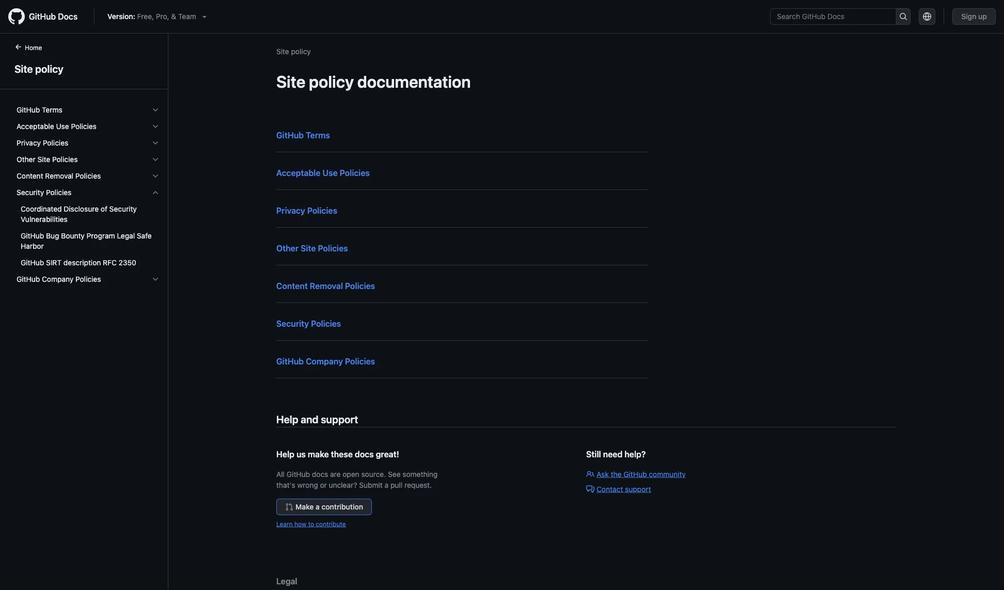 Task type: describe. For each thing, give the bounding box(es) containing it.
acceptable use policies button
[[12, 118, 164, 135]]

github docs link
[[8, 8, 86, 25]]

are
[[330, 470, 341, 479]]

1 horizontal spatial other site policies
[[277, 244, 348, 254]]

0 vertical spatial site policy link
[[277, 47, 311, 56]]

github company policies inside dropdown button
[[17, 275, 101, 284]]

github terms inside dropdown button
[[17, 106, 62, 114]]

security inside dropdown button
[[17, 188, 44, 197]]

2350
[[119, 259, 136, 267]]

great!
[[376, 450, 399, 460]]

other site policies inside dropdown button
[[17, 155, 78, 164]]

0 horizontal spatial site policy
[[14, 63, 64, 75]]

contribution
[[322, 503, 363, 512]]

1 vertical spatial privacy
[[277, 206, 305, 216]]

github bug bounty program legal safe harbor link
[[12, 228, 164, 255]]

0 vertical spatial support
[[321, 413, 358, 426]]

1 vertical spatial privacy policies
[[277, 206, 338, 216]]

and
[[301, 413, 319, 426]]

contact support
[[597, 485, 651, 494]]

rfc
[[103, 259, 117, 267]]

sc 9kayk9 0 image for security policies
[[151, 189, 160, 197]]

something
[[403, 470, 438, 479]]

sc 9kayk9 0 image for content removal policies
[[151, 172, 160, 180]]

github terms button
[[12, 102, 164, 118]]

description
[[64, 259, 101, 267]]

source.
[[362, 470, 386, 479]]

of
[[101, 205, 107, 213]]

1 vertical spatial a
[[316, 503, 320, 512]]

security policies button
[[12, 185, 164, 201]]

community
[[649, 470, 686, 479]]

harbor
[[21, 242, 44, 251]]

1 vertical spatial github terms
[[277, 131, 330, 140]]

site policy documentation
[[277, 72, 471, 91]]

1 horizontal spatial legal
[[277, 577, 298, 587]]

docs inside all github docs are open source. see something that's wrong or unclear? submit a pull request.
[[312, 470, 328, 479]]

github terms link
[[277, 131, 330, 140]]

content inside content removal policies dropdown button
[[17, 172, 43, 180]]

sign
[[962, 12, 977, 21]]

content removal policies button
[[12, 168, 164, 185]]

github company policies link
[[277, 357, 375, 367]]

us
[[297, 450, 306, 460]]

learn
[[277, 521, 293, 528]]

ask
[[597, 470, 609, 479]]

1 vertical spatial other
[[277, 244, 299, 254]]

contact
[[597, 485, 623, 494]]

sc 9kayk9 0 image for privacy policies
[[151, 139, 160, 147]]

coordinated disclosure of security vulnerabilities link
[[12, 201, 164, 228]]

github docs
[[29, 12, 78, 21]]

other site policies button
[[12, 151, 164, 168]]

learn how to contribute
[[277, 521, 346, 528]]

coordinated
[[21, 205, 62, 213]]

content removal policies link
[[277, 281, 375, 291]]

acceptable use policies inside dropdown button
[[17, 122, 97, 131]]

removal inside content removal policies dropdown button
[[45, 172, 73, 180]]

company inside dropdown button
[[42, 275, 74, 284]]

github sirt description rfc 2350 link
[[12, 255, 164, 271]]

site inside dropdown button
[[37, 155, 50, 164]]

see
[[388, 470, 401, 479]]

all github docs are open source. see something that's wrong or unclear? submit a pull request.
[[277, 470, 438, 490]]

sirt
[[46, 259, 62, 267]]

open
[[343, 470, 360, 479]]

0 horizontal spatial site policy link
[[12, 61, 156, 76]]

still
[[587, 450, 601, 460]]

ask the github community link
[[587, 470, 686, 479]]

sign up link
[[953, 8, 996, 25]]

triangle down image
[[200, 12, 209, 21]]

privacy policies inside dropdown button
[[17, 139, 68, 147]]

1 horizontal spatial site policy
[[277, 47, 311, 56]]

1 horizontal spatial company
[[306, 357, 343, 367]]

github inside the github bug bounty program legal safe harbor
[[21, 232, 44, 240]]

acceptable use policies link
[[277, 168, 370, 178]]

home link
[[10, 43, 59, 53]]

help for help us make these docs great!
[[277, 450, 295, 460]]

2 horizontal spatial security
[[277, 319, 309, 329]]

up
[[979, 12, 988, 21]]

1 horizontal spatial terms
[[306, 131, 330, 140]]

github inside all github docs are open source. see something that's wrong or unclear? submit a pull request.
[[287, 470, 310, 479]]

1 horizontal spatial removal
[[310, 281, 343, 291]]

program
[[87, 232, 115, 240]]

privacy policies link
[[277, 206, 338, 216]]

to
[[308, 521, 314, 528]]

still need help?
[[587, 450, 646, 460]]

acceptable inside dropdown button
[[17, 122, 54, 131]]

1 horizontal spatial content
[[277, 281, 308, 291]]

disclosure
[[64, 205, 99, 213]]

a inside all github docs are open source. see something that's wrong or unclear? submit a pull request.
[[385, 481, 389, 490]]

team
[[178, 12, 196, 21]]

make a contribution link
[[277, 499, 372, 516]]

version: free, pro, & team
[[108, 12, 196, 21]]

pull
[[391, 481, 403, 490]]

make
[[296, 503, 314, 512]]

all
[[277, 470, 285, 479]]



Task type: vqa. For each thing, say whether or not it's contained in the screenshot.
the right Acceptable
yes



Task type: locate. For each thing, give the bounding box(es) containing it.
1 vertical spatial legal
[[277, 577, 298, 587]]

content removal policies inside content removal policies dropdown button
[[17, 172, 101, 180]]

sc 9kayk9 0 image inside content removal policies dropdown button
[[151, 172, 160, 180]]

0 horizontal spatial docs
[[312, 470, 328, 479]]

sc 9kayk9 0 image inside privacy policies dropdown button
[[151, 139, 160, 147]]

sc 9kayk9 0 image inside 'github company policies' dropdown button
[[151, 275, 160, 284]]

github company policies down security policies "link"
[[277, 357, 375, 367]]

github terms up acceptable use policies dropdown button
[[17, 106, 62, 114]]

2 sc 9kayk9 0 image from the top
[[151, 156, 160, 164]]

site policy element
[[0, 42, 168, 590]]

content removal policies down other site policies link
[[277, 281, 375, 291]]

security policies element
[[8, 185, 168, 271], [8, 201, 168, 271]]

policies
[[71, 122, 97, 131], [43, 139, 68, 147], [52, 155, 78, 164], [340, 168, 370, 178], [75, 172, 101, 180], [46, 188, 72, 197], [307, 206, 338, 216], [318, 244, 348, 254], [75, 275, 101, 284], [345, 281, 375, 291], [311, 319, 341, 329], [345, 357, 375, 367]]

0 vertical spatial site policy
[[277, 47, 311, 56]]

safe
[[137, 232, 152, 240]]

search image
[[900, 12, 908, 21]]

1 horizontal spatial a
[[385, 481, 389, 490]]

use
[[56, 122, 69, 131], [323, 168, 338, 178]]

Search GitHub Docs search field
[[771, 9, 896, 24]]

1 vertical spatial company
[[306, 357, 343, 367]]

0 vertical spatial a
[[385, 481, 389, 490]]

terms inside dropdown button
[[42, 106, 62, 114]]

help
[[277, 413, 299, 426], [277, 450, 295, 460]]

1 horizontal spatial github company policies
[[277, 357, 375, 367]]

1 vertical spatial security policies
[[277, 319, 341, 329]]

1 horizontal spatial security
[[109, 205, 137, 213]]

0 vertical spatial github terms
[[17, 106, 62, 114]]

0 vertical spatial company
[[42, 275, 74, 284]]

support right and
[[321, 413, 358, 426]]

0 vertical spatial content removal policies
[[17, 172, 101, 180]]

2 help from the top
[[277, 450, 295, 460]]

0 horizontal spatial privacy policies
[[17, 139, 68, 147]]

None search field
[[771, 8, 911, 25]]

github sirt description rfc 2350
[[21, 259, 136, 267]]

0 horizontal spatial github terms
[[17, 106, 62, 114]]

coordinated disclosure of security vulnerabilities
[[21, 205, 137, 224]]

4 sc 9kayk9 0 image from the top
[[151, 275, 160, 284]]

1 vertical spatial content removal policies
[[277, 281, 375, 291]]

2 vertical spatial sc 9kayk9 0 image
[[151, 189, 160, 197]]

legal
[[117, 232, 135, 240], [277, 577, 298, 587]]

use down the github terms dropdown button
[[56, 122, 69, 131]]

free,
[[137, 12, 154, 21]]

0 vertical spatial use
[[56, 122, 69, 131]]

1 horizontal spatial github terms
[[277, 131, 330, 140]]

policy
[[291, 47, 311, 56], [35, 63, 64, 75], [309, 72, 354, 91]]

removal
[[45, 172, 73, 180], [310, 281, 343, 291]]

sc 9kayk9 0 image inside the github terms dropdown button
[[151, 106, 160, 114]]

the
[[611, 470, 622, 479]]

legal inside the github bug bounty program legal safe harbor
[[117, 232, 135, 240]]

0 vertical spatial terms
[[42, 106, 62, 114]]

1 vertical spatial other site policies
[[277, 244, 348, 254]]

2 security policies element from the top
[[8, 201, 168, 271]]

1 horizontal spatial docs
[[355, 450, 374, 460]]

1 horizontal spatial support
[[625, 485, 651, 494]]

1 horizontal spatial privacy
[[277, 206, 305, 216]]

other site policies
[[17, 155, 78, 164], [277, 244, 348, 254]]

0 vertical spatial acceptable
[[17, 122, 54, 131]]

1 horizontal spatial other
[[277, 244, 299, 254]]

how
[[295, 521, 307, 528]]

1 sc 9kayk9 0 image from the top
[[151, 139, 160, 147]]

0 vertical spatial legal
[[117, 232, 135, 240]]

request.
[[405, 481, 432, 490]]

0 horizontal spatial legal
[[117, 232, 135, 240]]

pro,
[[156, 12, 169, 21]]

or
[[320, 481, 327, 490]]

0 horizontal spatial privacy
[[17, 139, 41, 147]]

security policies link
[[277, 319, 341, 329]]

content removal policies down other site policies dropdown button
[[17, 172, 101, 180]]

removal down other site policies link
[[310, 281, 343, 291]]

0 vertical spatial removal
[[45, 172, 73, 180]]

contribute
[[316, 521, 346, 528]]

1 vertical spatial acceptable use policies
[[277, 168, 370, 178]]

content up security policies "link"
[[277, 281, 308, 291]]

sc 9kayk9 0 image inside security policies dropdown button
[[151, 189, 160, 197]]

other site policies link
[[277, 244, 348, 254]]

0 horizontal spatial other site policies
[[17, 155, 78, 164]]

a right the make
[[316, 503, 320, 512]]

docs
[[58, 12, 78, 21]]

these
[[331, 450, 353, 460]]

0 horizontal spatial use
[[56, 122, 69, 131]]

security inside coordinated disclosure of security vulnerabilities
[[109, 205, 137, 213]]

terms up acceptable use policies dropdown button
[[42, 106, 62, 114]]

bug
[[46, 232, 59, 240]]

company down sirt
[[42, 275, 74, 284]]

privacy inside privacy policies dropdown button
[[17, 139, 41, 147]]

version:
[[108, 12, 135, 21]]

0 vertical spatial security policies
[[17, 188, 72, 197]]

1 vertical spatial use
[[323, 168, 338, 178]]

0 horizontal spatial content
[[17, 172, 43, 180]]

3 sc 9kayk9 0 image from the top
[[151, 189, 160, 197]]

0 horizontal spatial acceptable
[[17, 122, 54, 131]]

1 vertical spatial support
[[625, 485, 651, 494]]

0 horizontal spatial acceptable use policies
[[17, 122, 97, 131]]

that's
[[277, 481, 295, 490]]

1 horizontal spatial privacy policies
[[277, 206, 338, 216]]

github company policies button
[[12, 271, 164, 288]]

support down ask the github community link
[[625, 485, 651, 494]]

security policies inside security policies dropdown button
[[17, 188, 72, 197]]

contact support link
[[587, 485, 651, 494]]

other site policies down privacy policies dropdown button
[[17, 155, 78, 164]]

1 vertical spatial github company policies
[[277, 357, 375, 367]]

use inside dropdown button
[[56, 122, 69, 131]]

security
[[17, 188, 44, 197], [109, 205, 137, 213], [277, 319, 309, 329]]

docs up source.
[[355, 450, 374, 460]]

1 help from the top
[[277, 413, 299, 426]]

github terms up the acceptable use policies link
[[277, 131, 330, 140]]

make a contribution
[[296, 503, 363, 512]]

0 horizontal spatial removal
[[45, 172, 73, 180]]

0 horizontal spatial security policies
[[17, 188, 72, 197]]

1 vertical spatial help
[[277, 450, 295, 460]]

sc 9kayk9 0 image for github company policies
[[151, 275, 160, 284]]

1 horizontal spatial site policy link
[[277, 47, 311, 56]]

support
[[321, 413, 358, 426], [625, 485, 651, 494]]

removal down other site policies dropdown button
[[45, 172, 73, 180]]

0 horizontal spatial other
[[17, 155, 36, 164]]

need
[[603, 450, 623, 460]]

1 horizontal spatial security policies
[[277, 319, 341, 329]]

vulnerabilities
[[21, 215, 68, 224]]

company down security policies "link"
[[306, 357, 343, 367]]

1 vertical spatial acceptable
[[277, 168, 321, 178]]

site policy
[[277, 47, 311, 56], [14, 63, 64, 75]]

a
[[385, 481, 389, 490], [316, 503, 320, 512]]

security up "github company policies" link
[[277, 319, 309, 329]]

acceptable use policies up privacy policies link
[[277, 168, 370, 178]]

help left us
[[277, 450, 295, 460]]

1 vertical spatial docs
[[312, 470, 328, 479]]

sc 9kayk9 0 image
[[151, 106, 160, 114], [151, 122, 160, 131], [151, 172, 160, 180], [151, 275, 160, 284]]

sc 9kayk9 0 image for github terms
[[151, 106, 160, 114]]

1 horizontal spatial acceptable use policies
[[277, 168, 370, 178]]

bounty
[[61, 232, 85, 240]]

terms up the acceptable use policies link
[[306, 131, 330, 140]]

1 security policies element from the top
[[8, 185, 168, 271]]

0 vertical spatial github company policies
[[17, 275, 101, 284]]

privacy policies down acceptable use policies dropdown button
[[17, 139, 68, 147]]

0 horizontal spatial content removal policies
[[17, 172, 101, 180]]

0 vertical spatial privacy
[[17, 139, 41, 147]]

security up coordinated
[[17, 188, 44, 197]]

0 horizontal spatial github company policies
[[17, 275, 101, 284]]

github bug bounty program legal safe harbor
[[21, 232, 152, 251]]

help?
[[625, 450, 646, 460]]

select language: current language is english image
[[924, 12, 932, 21]]

0 vertical spatial privacy policies
[[17, 139, 68, 147]]

github company policies
[[17, 275, 101, 284], [277, 357, 375, 367]]

0 vertical spatial other site policies
[[17, 155, 78, 164]]

sc 9kayk9 0 image for other site policies
[[151, 156, 160, 164]]

sc 9kayk9 0 image
[[151, 139, 160, 147], [151, 156, 160, 164], [151, 189, 160, 197]]

0 horizontal spatial support
[[321, 413, 358, 426]]

1 sc 9kayk9 0 image from the top
[[151, 106, 160, 114]]

&
[[171, 12, 176, 21]]

sign up
[[962, 12, 988, 21]]

a left pull
[[385, 481, 389, 490]]

security policies up "github company policies" link
[[277, 319, 341, 329]]

0 vertical spatial security
[[17, 188, 44, 197]]

security right of
[[109, 205, 137, 213]]

learn how to contribute link
[[277, 521, 346, 528]]

docs up or
[[312, 470, 328, 479]]

privacy policies up other site policies link
[[277, 206, 338, 216]]

sc 9kayk9 0 image inside acceptable use policies dropdown button
[[151, 122, 160, 131]]

0 horizontal spatial security
[[17, 188, 44, 197]]

help for help and support
[[277, 413, 299, 426]]

content up coordinated
[[17, 172, 43, 180]]

2 vertical spatial security
[[277, 319, 309, 329]]

other inside dropdown button
[[17, 155, 36, 164]]

security policies up coordinated
[[17, 188, 72, 197]]

terms
[[42, 106, 62, 114], [306, 131, 330, 140]]

home
[[25, 44, 42, 51]]

make
[[308, 450, 329, 460]]

ask the github community
[[597, 470, 686, 479]]

help and support
[[277, 413, 358, 426]]

1 horizontal spatial use
[[323, 168, 338, 178]]

0 vertical spatial acceptable use policies
[[17, 122, 97, 131]]

security policies element containing coordinated disclosure of security vulnerabilities
[[8, 201, 168, 271]]

0 horizontal spatial company
[[42, 275, 74, 284]]

0 horizontal spatial a
[[316, 503, 320, 512]]

1 horizontal spatial acceptable
[[277, 168, 321, 178]]

privacy policies
[[17, 139, 68, 147], [277, 206, 338, 216]]

privacy
[[17, 139, 41, 147], [277, 206, 305, 216]]

submit
[[359, 481, 383, 490]]

2 sc 9kayk9 0 image from the top
[[151, 122, 160, 131]]

sc 9kayk9 0 image for acceptable use policies
[[151, 122, 160, 131]]

3 sc 9kayk9 0 image from the top
[[151, 172, 160, 180]]

documentation
[[358, 72, 471, 91]]

1 vertical spatial content
[[277, 281, 308, 291]]

1 horizontal spatial content removal policies
[[277, 281, 375, 291]]

acceptable
[[17, 122, 54, 131], [277, 168, 321, 178]]

1 vertical spatial removal
[[310, 281, 343, 291]]

1 vertical spatial security
[[109, 205, 137, 213]]

acceptable use policies down the github terms dropdown button
[[17, 122, 97, 131]]

0 vertical spatial sc 9kayk9 0 image
[[151, 139, 160, 147]]

1 vertical spatial site policy link
[[12, 61, 156, 76]]

help us make these docs great!
[[277, 450, 399, 460]]

security policies
[[17, 188, 72, 197], [277, 319, 341, 329]]

other site policies down privacy policies link
[[277, 244, 348, 254]]

use up privacy policies link
[[323, 168, 338, 178]]

site policy link
[[277, 47, 311, 56], [12, 61, 156, 76]]

unclear?
[[329, 481, 357, 490]]

0 vertical spatial help
[[277, 413, 299, 426]]

security policies element containing security policies
[[8, 185, 168, 271]]

help left and
[[277, 413, 299, 426]]

0 horizontal spatial terms
[[42, 106, 62, 114]]

0 vertical spatial content
[[17, 172, 43, 180]]

wrong
[[297, 481, 318, 490]]

company
[[42, 275, 74, 284], [306, 357, 343, 367]]

sc 9kayk9 0 image inside other site policies dropdown button
[[151, 156, 160, 164]]

1 vertical spatial site policy
[[14, 63, 64, 75]]

0 vertical spatial docs
[[355, 450, 374, 460]]

1 vertical spatial sc 9kayk9 0 image
[[151, 156, 160, 164]]

privacy policies button
[[12, 135, 164, 151]]

0 vertical spatial other
[[17, 155, 36, 164]]

github company policies down sirt
[[17, 275, 101, 284]]

1 vertical spatial terms
[[306, 131, 330, 140]]



